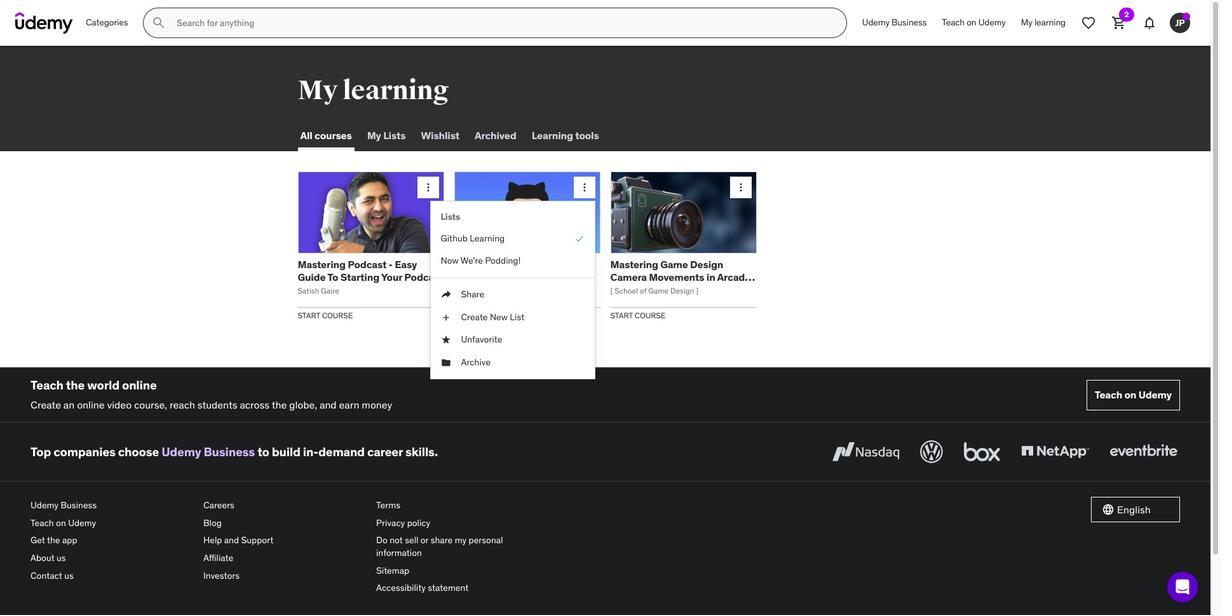 Task type: locate. For each thing, give the bounding box(es) containing it.
course options image for mastering podcast -  easy guide to starting your podcast
[[422, 181, 435, 194]]

0 vertical spatial online
[[122, 378, 157, 393]]

game right of
[[649, 286, 669, 295]]

1 horizontal spatial start course
[[454, 311, 510, 320]]

kalob
[[454, 286, 474, 295]]

archive button
[[431, 351, 595, 374]]

archived link
[[472, 121, 519, 151]]

podcast down now
[[405, 271, 443, 283]]

online up course,
[[122, 378, 157, 393]]

statement
[[428, 582, 469, 594]]

small image
[[1102, 504, 1115, 516]]

course down gaire
[[322, 311, 353, 320]]

1 horizontal spatial lists
[[441, 211, 460, 223]]

mastering game design camera movements in arcade studio link
[[611, 258, 755, 295]]

2 vertical spatial business
[[61, 500, 97, 511]]

1 horizontal spatial teach on udemy
[[1095, 388, 1172, 401]]

-
[[389, 258, 393, 271]]

mastering inside the mastering game design camera movements in arcade studio
[[611, 258, 659, 271]]

0 horizontal spatial start
[[298, 311, 320, 320]]

sitemap
[[376, 565, 410, 576]]

a
[[488, 271, 493, 283]]

podding!
[[485, 255, 521, 267]]

careers link
[[203, 497, 366, 515]]

from
[[549, 271, 574, 283]]

start for mastering podcast -  easy guide to starting your podcast
[[298, 311, 320, 320]]

learning inside button
[[470, 233, 505, 244]]

git & github crash course: create a repository from scratch! link
[[454, 258, 584, 295]]

0 horizontal spatial mastering
[[298, 258, 346, 271]]

0 horizontal spatial lists
[[383, 129, 406, 142]]

1 horizontal spatial course
[[479, 311, 510, 320]]

0 vertical spatial lists
[[383, 129, 406, 142]]

0 vertical spatial business
[[892, 17, 927, 28]]

0 vertical spatial learning
[[532, 129, 573, 142]]

mastering up gaire
[[298, 258, 346, 271]]

and left earn
[[320, 398, 337, 411]]

create down share at left
[[461, 311, 488, 323]]

0 vertical spatial learning
[[1035, 17, 1066, 28]]

start course down share at left
[[454, 311, 510, 320]]

0 horizontal spatial my
[[298, 74, 338, 107]]

0 horizontal spatial learning
[[470, 233, 505, 244]]

teach on udemy
[[942, 17, 1006, 28], [1095, 388, 1172, 401]]

business inside udemy business teach on udemy get the app about us contact us
[[61, 500, 97, 511]]

1 start from the left
[[298, 311, 320, 320]]

xsmall image inside 'share' button
[[441, 289, 451, 301]]

the right get
[[47, 535, 60, 546]]

privacy
[[376, 517, 405, 529]]

learning
[[1035, 17, 1066, 28], [343, 74, 449, 107]]

1 horizontal spatial mastering
[[611, 258, 659, 271]]

0 horizontal spatial the
[[47, 535, 60, 546]]

0 vertical spatial on
[[967, 17, 977, 28]]

course options image
[[422, 181, 435, 194], [735, 181, 747, 194]]

2 horizontal spatial course
[[635, 311, 666, 320]]

2 horizontal spatial start
[[611, 311, 633, 320]]

1 course from the left
[[322, 311, 353, 320]]

0 horizontal spatial and
[[224, 535, 239, 546]]

all courses
[[300, 129, 352, 142]]

1 horizontal spatial my learning
[[1022, 17, 1066, 28]]

course left list
[[479, 311, 510, 320]]

share
[[461, 289, 485, 300]]

[
[[611, 286, 613, 295]]

about
[[31, 552, 55, 564]]

course for git & github crash course: create a repository from scratch!
[[479, 311, 510, 320]]

teach inside udemy business teach on udemy get the app about us contact us
[[31, 517, 54, 529]]

teach
[[942, 17, 965, 28], [31, 378, 63, 393], [1095, 388, 1123, 401], [31, 517, 54, 529]]

1 xsmall image from the top
[[441, 289, 451, 301]]

create up kalob
[[454, 271, 486, 283]]

1 horizontal spatial the
[[66, 378, 85, 393]]

2 horizontal spatial the
[[272, 398, 287, 411]]

my for my learning "link"
[[1022, 17, 1033, 28]]

my learning link
[[1014, 8, 1074, 38]]

start course for mastering podcast -  easy guide to starting your podcast
[[298, 311, 353, 320]]

3 course from the left
[[635, 311, 666, 320]]

business for udemy business
[[892, 17, 927, 28]]

the inside udemy business teach on udemy get the app about us contact us
[[47, 535, 60, 546]]

my learning left wishlist icon
[[1022, 17, 1066, 28]]

lists up github
[[441, 211, 460, 223]]

to
[[258, 444, 269, 460]]

investors link
[[203, 567, 366, 585]]

online right an
[[77, 398, 105, 411]]

start down satish
[[298, 311, 320, 320]]

mastering for movements
[[611, 258, 659, 271]]

course options image
[[578, 181, 591, 194]]

1 horizontal spatial and
[[320, 398, 337, 411]]

design down movements
[[671, 286, 695, 295]]

start course for mastering game design camera movements in arcade studio
[[611, 311, 666, 320]]

my
[[1022, 17, 1033, 28], [298, 74, 338, 107], [367, 129, 381, 142]]

2 vertical spatial on
[[56, 517, 66, 529]]

taulien
[[476, 286, 500, 295]]

xsmall image inside create new list button
[[441, 311, 451, 324]]

about us link
[[31, 550, 193, 567]]

0 horizontal spatial my learning
[[298, 74, 449, 107]]

1 horizontal spatial course options image
[[735, 181, 747, 194]]

an
[[63, 398, 75, 411]]

1 vertical spatial create
[[461, 311, 488, 323]]

accessibility
[[376, 582, 426, 594]]

nasdaq image
[[830, 438, 903, 466]]

0 horizontal spatial course
[[322, 311, 353, 320]]

earn
[[339, 398, 359, 411]]

0 horizontal spatial course options image
[[422, 181, 435, 194]]

course for mastering game design camera movements in arcade studio
[[635, 311, 666, 320]]

1 start course from the left
[[298, 311, 353, 320]]

2 vertical spatial udemy business link
[[31, 497, 193, 515]]

1 vertical spatial business
[[204, 444, 255, 460]]

my learning
[[1022, 17, 1066, 28], [298, 74, 449, 107]]

this course is in the collection. image
[[574, 233, 585, 245]]

1 horizontal spatial my
[[367, 129, 381, 142]]

1 horizontal spatial podcast
[[405, 271, 443, 283]]

lists left the wishlist
[[383, 129, 406, 142]]

you have alerts image
[[1183, 13, 1191, 20]]

my up all courses
[[298, 74, 338, 107]]

0 vertical spatial design
[[690, 258, 724, 271]]

the left globe, on the left of page
[[272, 398, 287, 411]]

game
[[661, 258, 688, 271], [649, 286, 669, 295]]

2 horizontal spatial business
[[892, 17, 927, 28]]

game up the [ school of game design ] at the right of the page
[[661, 258, 688, 271]]

xsmall image inside archive button
[[441, 357, 451, 369]]

us
[[57, 552, 66, 564], [64, 570, 74, 581]]

0 horizontal spatial online
[[77, 398, 105, 411]]

0 horizontal spatial start course
[[298, 311, 353, 320]]

start down share at left
[[454, 311, 477, 320]]

us right "contact"
[[64, 570, 74, 581]]

2 mastering from the left
[[611, 258, 659, 271]]

start course for git & github crash course: create a repository from scratch!
[[454, 311, 510, 320]]

2 horizontal spatial on
[[1125, 388, 1137, 401]]

create new list
[[461, 311, 525, 323]]

my lists
[[367, 129, 406, 142]]

2 vertical spatial my
[[367, 129, 381, 142]]

0 horizontal spatial on
[[56, 517, 66, 529]]

0 vertical spatial udemy business link
[[855, 8, 935, 38]]

1 vertical spatial teach on udemy
[[1095, 388, 1172, 401]]

0 horizontal spatial teach on udemy
[[942, 17, 1006, 28]]

wishlist image
[[1081, 15, 1097, 31]]

github
[[479, 258, 512, 271]]

start course down gaire
[[298, 311, 353, 320]]

course:
[[544, 258, 580, 271]]

0 horizontal spatial teach on udemy link
[[31, 515, 193, 532]]

github learning
[[441, 233, 505, 244]]

xsmall image for share
[[441, 289, 451, 301]]

[ school of game design ]
[[611, 286, 699, 295]]

1 horizontal spatial start
[[454, 311, 477, 320]]

3 start course from the left
[[611, 311, 666, 320]]

start for git & github crash course: create a repository from scratch!
[[454, 311, 477, 320]]

2 vertical spatial the
[[47, 535, 60, 546]]

careers blog help and support affiliate investors
[[203, 500, 273, 581]]

crash
[[515, 258, 542, 271]]

2 vertical spatial create
[[31, 398, 61, 411]]

udemy image
[[15, 12, 73, 34]]

volkswagen image
[[918, 438, 946, 466]]

jp
[[1176, 17, 1185, 28]]

english
[[1118, 504, 1151, 516]]

mastering inside mastering podcast -  easy guide to starting your podcast satish gaire
[[298, 258, 346, 271]]

on for rightmost the teach on udemy link
[[1125, 388, 1137, 401]]

&
[[470, 258, 477, 271]]

1 vertical spatial and
[[224, 535, 239, 546]]

top
[[31, 444, 51, 460]]

students
[[198, 398, 237, 411]]

terms
[[376, 500, 401, 511]]

eventbrite image
[[1108, 438, 1181, 466]]

my learning up my lists
[[298, 74, 449, 107]]

unfavorite button
[[431, 329, 595, 351]]

2
[[1125, 10, 1129, 19]]

0 vertical spatial and
[[320, 398, 337, 411]]

2 horizontal spatial my
[[1022, 17, 1033, 28]]

start course down of
[[611, 311, 666, 320]]

1 horizontal spatial learning
[[1035, 17, 1066, 28]]

gaire
[[321, 286, 339, 295]]

3 start from the left
[[611, 311, 633, 320]]

0 horizontal spatial business
[[61, 500, 97, 511]]

and inside careers blog help and support affiliate investors
[[224, 535, 239, 546]]

0 vertical spatial game
[[661, 258, 688, 271]]

learning left tools
[[532, 129, 573, 142]]

my left wishlist icon
[[1022, 17, 1033, 28]]

2 start from the left
[[454, 311, 477, 320]]

box image
[[961, 438, 1004, 466]]

2 course options image from the left
[[735, 181, 747, 194]]

create left an
[[31, 398, 61, 411]]

1 vertical spatial teach on udemy link
[[1087, 380, 1181, 410]]

we're
[[461, 255, 483, 267]]

english button
[[1092, 497, 1181, 523]]

3 xsmall image from the top
[[441, 334, 451, 346]]

the up an
[[66, 378, 85, 393]]

start for mastering game design camera movements in arcade studio
[[611, 311, 633, 320]]

4 xsmall image from the top
[[441, 357, 451, 369]]

on for middle the teach on udemy link
[[967, 17, 977, 28]]

us right about
[[57, 552, 66, 564]]

courses
[[315, 129, 352, 142]]

xsmall image
[[441, 289, 451, 301], [441, 311, 451, 324], [441, 334, 451, 346], [441, 357, 451, 369]]

shopping cart with 2 items image
[[1112, 15, 1127, 31]]

terms link
[[376, 497, 539, 515]]

xsmall image inside unfavorite button
[[441, 334, 451, 346]]

1 vertical spatial lists
[[441, 211, 460, 223]]

learning up my lists
[[343, 74, 449, 107]]

1 course options image from the left
[[422, 181, 435, 194]]

teach on udemy for rightmost the teach on udemy link
[[1095, 388, 1172, 401]]

mastering up studio
[[611, 258, 659, 271]]

design up ]
[[690, 258, 724, 271]]

1 horizontal spatial on
[[967, 17, 977, 28]]

1 horizontal spatial teach on udemy link
[[935, 8, 1014, 38]]

my inside "link"
[[1022, 17, 1033, 28]]

support
[[241, 535, 273, 546]]

teach on udemy for middle the teach on udemy link
[[942, 17, 1006, 28]]

2 start course from the left
[[454, 311, 510, 320]]

contact us link
[[31, 567, 193, 585]]

1 horizontal spatial learning
[[532, 129, 573, 142]]

course down the [ school of game design ] at the right of the page
[[635, 311, 666, 320]]

0 vertical spatial my
[[1022, 17, 1033, 28]]

course
[[322, 311, 353, 320], [479, 311, 510, 320], [635, 311, 666, 320]]

0 vertical spatial the
[[66, 378, 85, 393]]

0 vertical spatial create
[[454, 271, 486, 283]]

podcast left the -
[[348, 258, 387, 271]]

unfavorite
[[461, 334, 503, 345]]

on
[[967, 17, 977, 28], [1125, 388, 1137, 401], [56, 517, 66, 529]]

business
[[892, 17, 927, 28], [204, 444, 255, 460], [61, 500, 97, 511]]

my right courses
[[367, 129, 381, 142]]

on inside udemy business teach on udemy get the app about us contact us
[[56, 517, 66, 529]]

policy
[[407, 517, 431, 529]]

udemy business
[[863, 17, 927, 28]]

all
[[300, 129, 313, 142]]

1 mastering from the left
[[298, 258, 346, 271]]

2 course from the left
[[479, 311, 510, 320]]

learning left wishlist icon
[[1035, 17, 1066, 28]]

and right help
[[224, 535, 239, 546]]

1 vertical spatial learning
[[470, 233, 505, 244]]

1 vertical spatial learning
[[343, 74, 449, 107]]

0 vertical spatial my learning
[[1022, 17, 1066, 28]]

udemy
[[863, 17, 890, 28], [979, 17, 1006, 28], [1139, 388, 1172, 401], [162, 444, 201, 460], [31, 500, 59, 511], [68, 517, 96, 529]]

2 horizontal spatial start course
[[611, 311, 666, 320]]

0 vertical spatial teach on udemy link
[[935, 8, 1014, 38]]

learning up now we're podding!
[[470, 233, 505, 244]]

lists
[[383, 129, 406, 142], [441, 211, 460, 223]]

archived
[[475, 129, 517, 142]]

course for mastering podcast -  easy guide to starting your podcast
[[322, 311, 353, 320]]

1 vertical spatial on
[[1125, 388, 1137, 401]]

start down school
[[611, 311, 633, 320]]

2 xsmall image from the top
[[441, 311, 451, 324]]

0 vertical spatial teach on udemy
[[942, 17, 1006, 28]]

categories button
[[78, 8, 136, 38]]



Task type: vqa. For each thing, say whether or not it's contained in the screenshot.
the leftmost and
yes



Task type: describe. For each thing, give the bounding box(es) containing it.
of
[[640, 286, 647, 295]]

my lists link
[[365, 121, 408, 151]]

affiliate
[[203, 552, 233, 564]]

my for my lists link
[[367, 129, 381, 142]]

submit search image
[[152, 15, 167, 31]]

skills.
[[406, 444, 438, 460]]

jp link
[[1165, 8, 1196, 38]]

xsmall image for unfavorite
[[441, 334, 451, 346]]

Search for anything text field
[[174, 12, 831, 34]]

create inside git & github crash course: create a repository from scratch!
[[454, 271, 486, 283]]

money
[[362, 398, 392, 411]]

game inside the mastering game design camera movements in arcade studio
[[661, 258, 688, 271]]

0 vertical spatial us
[[57, 552, 66, 564]]

starting
[[341, 271, 380, 283]]

1 vertical spatial the
[[272, 398, 287, 411]]

create new list button
[[431, 306, 595, 329]]

help
[[203, 535, 222, 546]]

mastering for guide
[[298, 258, 346, 271]]

notifications image
[[1142, 15, 1158, 31]]

or
[[421, 535, 429, 546]]

do not sell or share my personal information button
[[376, 532, 539, 562]]

0 horizontal spatial learning
[[343, 74, 449, 107]]

in-
[[303, 444, 319, 460]]

accessibility statement link
[[376, 580, 539, 597]]

github learning button
[[431, 227, 595, 250]]

0 horizontal spatial podcast
[[348, 258, 387, 271]]

wishlist
[[421, 129, 460, 142]]

blog
[[203, 517, 222, 529]]

my learning inside "link"
[[1022, 17, 1066, 28]]

1 vertical spatial my
[[298, 74, 338, 107]]

2 link
[[1104, 8, 1135, 38]]

learning tools
[[532, 129, 599, 142]]

design inside the mastering game design camera movements in arcade studio
[[690, 258, 724, 271]]

1 vertical spatial my learning
[[298, 74, 449, 107]]

create inside teach the world online create an online video course, reach students across the globe, and earn money
[[31, 398, 61, 411]]

not
[[390, 535, 403, 546]]

easy
[[395, 258, 417, 271]]

and inside teach the world online create an online video course, reach students across the globe, and earn money
[[320, 398, 337, 411]]

studio
[[611, 283, 642, 295]]

github
[[441, 233, 468, 244]]

1 horizontal spatial business
[[204, 444, 255, 460]]

satish
[[298, 286, 319, 295]]

1 vertical spatial design
[[671, 286, 695, 295]]

categories
[[86, 17, 128, 28]]

repository
[[495, 271, 547, 283]]

1 vertical spatial online
[[77, 398, 105, 411]]

learning tools link
[[529, 121, 602, 151]]

my
[[455, 535, 467, 546]]

your
[[381, 271, 402, 283]]

git
[[454, 258, 468, 271]]

companies
[[54, 444, 116, 460]]

scratch!
[[454, 283, 494, 295]]

share button
[[431, 284, 595, 306]]

wishlist link
[[419, 121, 462, 151]]

teach inside teach the world online create an online video course, reach students across the globe, and earn money
[[31, 378, 63, 393]]

app
[[62, 535, 77, 546]]

sell
[[405, 535, 419, 546]]

netapp image
[[1019, 438, 1092, 466]]

choose
[[118, 444, 159, 460]]

video
[[107, 398, 132, 411]]

share
[[431, 535, 453, 546]]

sitemap link
[[376, 562, 539, 580]]

kalob taulien
[[454, 286, 500, 295]]

demand
[[318, 444, 365, 460]]

in
[[707, 271, 716, 283]]

across
[[240, 398, 270, 411]]

2 horizontal spatial teach on udemy link
[[1087, 380, 1181, 410]]

top companies choose udemy business to build in-demand career skills.
[[31, 444, 438, 460]]

personal
[[469, 535, 503, 546]]

2 vertical spatial teach on udemy link
[[31, 515, 193, 532]]

blog link
[[203, 515, 366, 532]]

do
[[376, 535, 388, 546]]

list
[[510, 311, 525, 323]]

now
[[441, 255, 459, 267]]

xsmall image for archive
[[441, 357, 451, 369]]

information
[[376, 547, 422, 559]]

tools
[[576, 129, 599, 142]]

1 vertical spatial game
[[649, 286, 669, 295]]

help and support link
[[203, 532, 366, 550]]

camera
[[611, 271, 647, 283]]

reach
[[170, 398, 195, 411]]

create inside button
[[461, 311, 488, 323]]

1 vertical spatial us
[[64, 570, 74, 581]]

learning inside "link"
[[1035, 17, 1066, 28]]

affiliate link
[[203, 550, 366, 567]]

careers
[[203, 500, 235, 511]]

1 horizontal spatial online
[[122, 378, 157, 393]]

world
[[87, 378, 119, 393]]

archive
[[461, 357, 491, 368]]

school
[[615, 286, 638, 295]]

business for udemy business teach on udemy get the app about us contact us
[[61, 500, 97, 511]]

git & github crash course: create a repository from scratch!
[[454, 258, 580, 295]]

movements
[[649, 271, 705, 283]]

course,
[[134, 398, 167, 411]]

terms privacy policy do not sell or share my personal information sitemap accessibility statement
[[376, 500, 503, 594]]

globe,
[[289, 398, 317, 411]]

course options image for mastering game design camera movements in arcade studio
[[735, 181, 747, 194]]

1 vertical spatial udemy business link
[[162, 444, 255, 460]]

get the app link
[[31, 532, 193, 550]]

arcade
[[718, 271, 751, 283]]

xsmall image for create new list
[[441, 311, 451, 324]]

udemy business teach on udemy get the app about us contact us
[[31, 500, 97, 581]]



